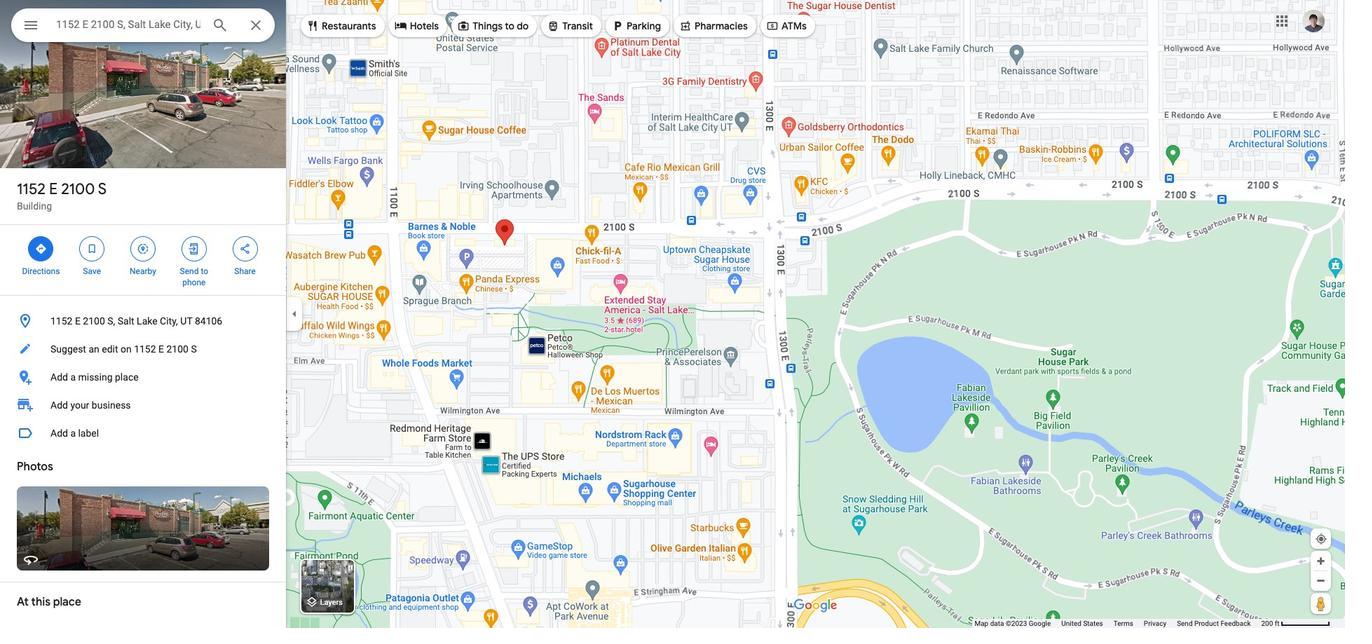 Task type: describe. For each thing, give the bounding box(es) containing it.
layers
[[320, 598, 343, 607]]

add a missing place button
[[0, 363, 286, 391]]

photos
[[17, 460, 53, 474]]

1152 e 2100 s building
[[17, 179, 107, 212]]

actions for 1152 e 2100 s region
[[0, 225, 286, 295]]

data
[[990, 620, 1004, 627]]

a for label
[[70, 428, 76, 439]]

©2023
[[1006, 620, 1027, 627]]

things
[[473, 20, 503, 32]]

200 ft button
[[1262, 620, 1331, 627]]


[[35, 241, 47, 257]]

missing
[[78, 372, 113, 383]]

lake
[[137, 316, 158, 327]]

zoom in image
[[1316, 556, 1327, 567]]

map
[[975, 620, 989, 627]]

 hotels
[[394, 18, 439, 34]]

1152 E 2100 S, Salt Lake City, UT 84106 field
[[11, 8, 275, 42]]

84106
[[195, 316, 222, 327]]

directions
[[22, 266, 60, 276]]


[[188, 241, 200, 257]]

nearby
[[130, 266, 156, 276]]


[[306, 18, 319, 34]]

 parking
[[611, 18, 661, 34]]

1 vertical spatial place
[[53, 595, 81, 609]]

1152 for s,
[[50, 316, 73, 327]]

add for add a missing place
[[50, 372, 68, 383]]

pharmacies
[[695, 20, 748, 32]]

a for missing
[[70, 372, 76, 383]]

share
[[234, 266, 256, 276]]

1152 e 2100 s, salt lake city, ut 84106
[[50, 316, 222, 327]]

do
[[517, 20, 529, 32]]

save
[[83, 266, 101, 276]]

privacy button
[[1144, 619, 1167, 628]]

send to phone
[[180, 266, 208, 287]]

2100 for s
[[61, 179, 95, 199]]

united states
[[1062, 620, 1103, 627]]


[[394, 18, 407, 34]]

united
[[1062, 620, 1082, 627]]

suggest
[[50, 344, 86, 355]]

s,
[[107, 316, 115, 327]]

suggest an edit on 1152 e 2100 s button
[[0, 335, 286, 363]]

restaurants
[[322, 20, 376, 32]]

show your location image
[[1315, 533, 1328, 545]]

google account: nolan park  
(nolan.park@adept.ai) image
[[1303, 10, 1325, 32]]

s inside 1152 e 2100 s building
[[98, 179, 107, 199]]

privacy
[[1144, 620, 1167, 627]]

add a label
[[50, 428, 99, 439]]

transit
[[562, 20, 593, 32]]

states
[[1083, 620, 1103, 627]]

 things to do
[[457, 18, 529, 34]]

terms
[[1114, 620, 1134, 627]]


[[457, 18, 470, 34]]


[[22, 15, 39, 35]]

collapse side panel image
[[287, 306, 302, 322]]

zoom out image
[[1316, 576, 1327, 586]]

send for send to phone
[[180, 266, 199, 276]]


[[679, 18, 692, 34]]

1152 e 2100 s, salt lake city, ut 84106 button
[[0, 307, 286, 335]]

at this place
[[17, 595, 81, 609]]

add a label button
[[0, 419, 286, 447]]

parking
[[627, 20, 661, 32]]

ft
[[1275, 620, 1280, 627]]

united states button
[[1062, 619, 1103, 628]]

building
[[17, 201, 52, 212]]



Task type: locate. For each thing, give the bounding box(es) containing it.
1 vertical spatial s
[[191, 344, 197, 355]]


[[611, 18, 624, 34]]

s inside button
[[191, 344, 197, 355]]

add a missing place
[[50, 372, 139, 383]]

1152 e 2100 s main content
[[0, 0, 286, 628]]

2 horizontal spatial 1152
[[134, 344, 156, 355]]

1 vertical spatial a
[[70, 428, 76, 439]]

e up building
[[49, 179, 58, 199]]

1 vertical spatial to
[[201, 266, 208, 276]]


[[137, 241, 149, 257]]

1152 inside 1152 e 2100 s, salt lake city, ut 84106 button
[[50, 316, 73, 327]]

e down the city,
[[158, 344, 164, 355]]

place down 'on'
[[115, 372, 139, 383]]

1152 inside 1152 e 2100 s building
[[17, 179, 46, 199]]

1 horizontal spatial s
[[191, 344, 197, 355]]

0 horizontal spatial e
[[49, 179, 58, 199]]

2100 for s,
[[83, 316, 105, 327]]

0 vertical spatial to
[[505, 20, 515, 32]]

e for s
[[49, 179, 58, 199]]

1 vertical spatial add
[[50, 400, 68, 411]]

1 a from the top
[[70, 372, 76, 383]]

send left product
[[1177, 620, 1193, 627]]

footer containing map data ©2023 google
[[975, 619, 1262, 628]]

s
[[98, 179, 107, 199], [191, 344, 197, 355]]

map data ©2023 google
[[975, 620, 1051, 627]]

2 vertical spatial add
[[50, 428, 68, 439]]

1152 up building
[[17, 179, 46, 199]]

your
[[70, 400, 89, 411]]

1 vertical spatial send
[[1177, 620, 1193, 627]]

none field inside 1152 e 2100 s, salt lake city, ut 84106 field
[[56, 16, 201, 33]]

0 vertical spatial place
[[115, 372, 139, 383]]

1152 for s
[[17, 179, 46, 199]]

0 vertical spatial add
[[50, 372, 68, 383]]

send for send product feedback
[[1177, 620, 1193, 627]]

0 horizontal spatial s
[[98, 179, 107, 199]]

 search field
[[11, 8, 275, 45]]

terms button
[[1114, 619, 1134, 628]]

0 vertical spatial 2100
[[61, 179, 95, 199]]

send product feedback button
[[1177, 619, 1251, 628]]

2 a from the top
[[70, 428, 76, 439]]

s up ""
[[98, 179, 107, 199]]

 atms
[[766, 18, 807, 34]]

0 horizontal spatial to
[[201, 266, 208, 276]]

2 vertical spatial 2100
[[166, 344, 189, 355]]

an
[[89, 344, 99, 355]]


[[766, 18, 779, 34]]

200
[[1262, 620, 1273, 627]]

0 horizontal spatial place
[[53, 595, 81, 609]]

to left do on the left
[[505, 20, 515, 32]]

send up phone
[[180, 266, 199, 276]]

atms
[[782, 20, 807, 32]]

1152
[[17, 179, 46, 199], [50, 316, 73, 327], [134, 344, 156, 355]]

this
[[31, 595, 51, 609]]

2 vertical spatial 1152
[[134, 344, 156, 355]]

1 horizontal spatial to
[[505, 20, 515, 32]]


[[86, 241, 98, 257]]

send product feedback
[[1177, 620, 1251, 627]]

1152 up suggest
[[50, 316, 73, 327]]

salt
[[118, 316, 134, 327]]

e inside 1152 e 2100 s building
[[49, 179, 58, 199]]

google
[[1029, 620, 1051, 627]]

add
[[50, 372, 68, 383], [50, 400, 68, 411], [50, 428, 68, 439]]

1 vertical spatial 1152
[[50, 316, 73, 327]]

on
[[121, 344, 132, 355]]

1 horizontal spatial place
[[115, 372, 139, 383]]

2100 down the city,
[[166, 344, 189, 355]]

0 vertical spatial s
[[98, 179, 107, 199]]

to inside "send to phone"
[[201, 266, 208, 276]]

0 vertical spatial e
[[49, 179, 58, 199]]

1 add from the top
[[50, 372, 68, 383]]

3 add from the top
[[50, 428, 68, 439]]

send
[[180, 266, 199, 276], [1177, 620, 1193, 627]]

hotels
[[410, 20, 439, 32]]

google maps element
[[0, 0, 1345, 628]]

add your business
[[50, 400, 131, 411]]

at
[[17, 595, 29, 609]]

feedback
[[1221, 620, 1251, 627]]

city,
[[160, 316, 178, 327]]

1152 right 'on'
[[134, 344, 156, 355]]

a left label
[[70, 428, 76, 439]]

1 vertical spatial 2100
[[83, 316, 105, 327]]

e
[[49, 179, 58, 199], [75, 316, 81, 327], [158, 344, 164, 355]]

edit
[[102, 344, 118, 355]]

footer
[[975, 619, 1262, 628]]

2 vertical spatial e
[[158, 344, 164, 355]]

2 add from the top
[[50, 400, 68, 411]]

show street view coverage image
[[1311, 593, 1331, 614]]

2100 up ""
[[61, 179, 95, 199]]

1 horizontal spatial send
[[1177, 620, 1193, 627]]


[[547, 18, 560, 34]]

business
[[92, 400, 131, 411]]

s down "ut" on the left bottom of the page
[[191, 344, 197, 355]]

0 horizontal spatial 1152
[[17, 179, 46, 199]]

place inside button
[[115, 372, 139, 383]]

e up suggest
[[75, 316, 81, 327]]

phone
[[182, 278, 206, 287]]

footer inside google maps element
[[975, 619, 1262, 628]]

0 horizontal spatial send
[[180, 266, 199, 276]]

add left label
[[50, 428, 68, 439]]

 button
[[11, 8, 50, 45]]

to inside the  things to do
[[505, 20, 515, 32]]

200 ft
[[1262, 620, 1280, 627]]

 transit
[[547, 18, 593, 34]]

ut
[[180, 316, 192, 327]]

0 vertical spatial 1152
[[17, 179, 46, 199]]

add left your on the bottom left of the page
[[50, 400, 68, 411]]


[[239, 241, 251, 257]]

label
[[78, 428, 99, 439]]

e for s,
[[75, 316, 81, 327]]

1 horizontal spatial 1152
[[50, 316, 73, 327]]

place
[[115, 372, 139, 383], [53, 595, 81, 609]]

add for add your business
[[50, 400, 68, 411]]

1 vertical spatial e
[[75, 316, 81, 327]]

to
[[505, 20, 515, 32], [201, 266, 208, 276]]

2100 left the s,
[[83, 316, 105, 327]]

2100
[[61, 179, 95, 199], [83, 316, 105, 327], [166, 344, 189, 355]]

add for add a label
[[50, 428, 68, 439]]

suggest an edit on 1152 e 2100 s
[[50, 344, 197, 355]]

1152 inside suggest an edit on 1152 e 2100 s button
[[134, 344, 156, 355]]

to up phone
[[201, 266, 208, 276]]

add down suggest
[[50, 372, 68, 383]]

 restaurants
[[306, 18, 376, 34]]

place right "this"
[[53, 595, 81, 609]]

2100 inside 1152 e 2100 s building
[[61, 179, 95, 199]]

send inside button
[[1177, 620, 1193, 627]]

0 vertical spatial send
[[180, 266, 199, 276]]

0 vertical spatial a
[[70, 372, 76, 383]]

a
[[70, 372, 76, 383], [70, 428, 76, 439]]

product
[[1195, 620, 1219, 627]]

1 horizontal spatial e
[[75, 316, 81, 327]]

add your business link
[[0, 391, 286, 419]]

send inside "send to phone"
[[180, 266, 199, 276]]

None field
[[56, 16, 201, 33]]

2 horizontal spatial e
[[158, 344, 164, 355]]

a left missing
[[70, 372, 76, 383]]

 pharmacies
[[679, 18, 748, 34]]



Task type: vqa. For each thing, say whether or not it's contained in the screenshot.
Mar 11 – 29, 2024
no



